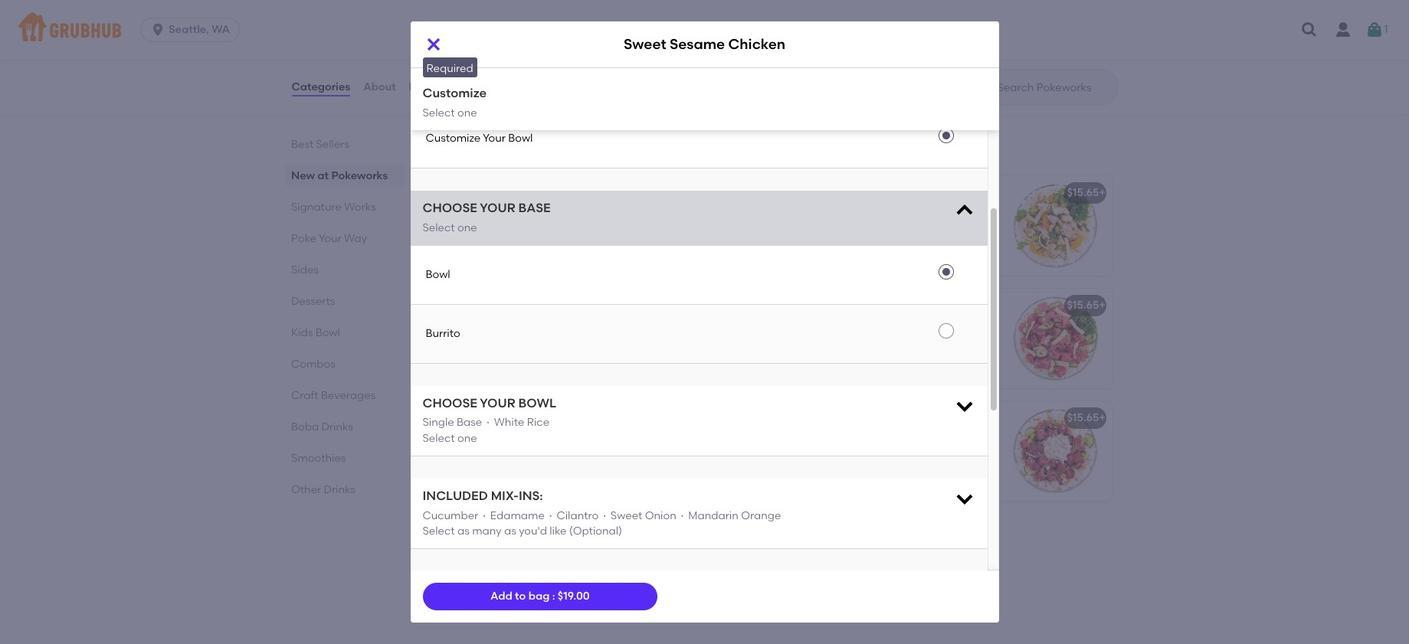 Task type: locate. For each thing, give the bounding box(es) containing it.
2 shoyu from the top
[[482, 577, 513, 590]]

over inside atlantic salmon, cucumber, sweet onion, pineapple, cilantro, ponzu fresh flavor, seaweed salad, green onion, sesame seeds, onion crisps served over a bowl of white rice.
[[484, 496, 507, 509]]

served down organic
[[447, 608, 482, 621]]

1 lobster from the top
[[474, 19, 514, 32]]

bowl inside atlantic salmon, cucumber, sweet onion, pineapple, cilantro, ponzu fresh flavor, seaweed salad, green onion, sesame seeds, onion crisps served over a bowl of white rice.
[[519, 496, 544, 509]]

add to bag : $19.00
[[490, 590, 590, 603]]

signature down at
[[291, 201, 341, 214]]

1 horizontal spatial edamame,
[[560, 562, 618, 575]]

salad, right to
[[531, 593, 563, 606]]

2 vertical spatial served
[[447, 608, 482, 621]]

1 vertical spatial shoyu
[[482, 577, 513, 590]]

0 vertical spatial ponzu
[[474, 412, 506, 425]]

0 horizontal spatial sesame
[[670, 36, 725, 53]]

1 customize select one from the top
[[423, 6, 487, 39]]

seeds,
[[606, 352, 639, 365], [524, 480, 557, 493]]

0 horizontal spatial chicken
[[728, 36, 786, 53]]

flavor, down the kale,
[[516, 577, 547, 590]]

soup
[[877, 19, 904, 32]]

sweet inside atlantic salmon, cucumber, sweet onion, pineapple, cilantro, ponzu fresh flavor, seaweed salad, green onion, sesame seeds, onion crisps served over a bowl of white rice.
[[592, 433, 623, 446]]

luxe lobster bowl image
[[654, 9, 769, 108], [654, 177, 769, 276]]

rice
[[527, 417, 550, 430]]

hawaiian
[[790, 299, 841, 312]]

2 vertical spatial of
[[546, 608, 557, 621]]

ahi
[[479, 299, 496, 312], [844, 299, 861, 312], [447, 321, 464, 334]]

4 select from the top
[[423, 432, 455, 445]]

1 vertical spatial customize select one
[[423, 86, 487, 119]]

rice. down crisps
[[590, 496, 612, 509]]

crisps
[[591, 480, 622, 493]]

1 vertical spatial with
[[883, 87, 905, 100]]

1 vertical spatial served
[[447, 496, 482, 509]]

your inside choose your bowl single base ∙ white rice select one
[[480, 396, 515, 411]]

shredded down firm
[[482, 562, 531, 575]]

bowl inside button
[[508, 132, 533, 145]]

ahi for hawaiian ahi
[[844, 299, 861, 312]]

0 vertical spatial flavor,
[[578, 336, 610, 349]]

bowl for seeds,
[[519, 496, 544, 509]]

bowl
[[516, 19, 542, 32], [508, 132, 533, 145], [516, 186, 542, 199], [426, 268, 450, 281], [315, 326, 340, 339]]

onion inside atlantic salmon, cucumber, sweet onion, pineapple, cilantro, ponzu fresh flavor, seaweed salad, green onion, sesame seeds, onion crisps served over a bowl of white rice.
[[560, 480, 589, 493]]

of inside atlantic salmon, cucumber, sweet onion, pineapple, cilantro, ponzu fresh flavor, seaweed salad, green onion, sesame seeds, onion crisps served over a bowl of white rice.
[[546, 496, 557, 509]]

0 vertical spatial lobster
[[474, 19, 514, 32]]

svg image for 1
[[1366, 21, 1384, 39]]

1 vertical spatial rice.
[[590, 496, 612, 509]]

shoyu left to
[[482, 577, 513, 590]]

1 horizontal spatial your
[[483, 132, 506, 145]]

about
[[363, 80, 396, 93]]

signature works
[[435, 140, 568, 160], [291, 201, 376, 214]]

$15.65 for sweet sesame chicken image
[[1067, 186, 1099, 199]]

cucumber, inside ahi tuna, cucumber, sweet onion, edamame, sriracha aioli flavor, masago, green onion, sesame seeds, onion crisps, shredded nori served over a bowl of white rice.
[[496, 321, 552, 334]]

svg image inside 1 button
[[1366, 21, 1384, 39]]

cucumber, down like
[[541, 546, 597, 559]]

drinks right the other
[[323, 484, 355, 497]]

garnished
[[829, 87, 881, 100]]

base
[[518, 201, 551, 215]]

base
[[457, 417, 482, 430]]

green up seeds
[[601, 577, 632, 590]]

works up base
[[517, 140, 568, 160]]

2 vertical spatial chicken
[[870, 186, 913, 199]]

1 vertical spatial signature
[[291, 201, 341, 214]]

$15.65 + for umami ahi image
[[1067, 412, 1106, 425]]

choose inside choose your base select one
[[423, 201, 477, 215]]

salad, down cilantro,
[[561, 465, 593, 478]]

order as is button
[[410, 51, 987, 109]]

0 vertical spatial with
[[790, 56, 812, 69]]

0 vertical spatial sesame
[[670, 36, 725, 53]]

customize
[[423, 6, 487, 20], [423, 86, 487, 100], [426, 132, 481, 145]]

sesame down pineapple, at the bottom of page
[[482, 480, 522, 493]]

a down crisps,
[[472, 383, 479, 396]]

shoyu inside the organic firm tofu, cucumber, sweet onion, shredded kale, edamame, sweet shoyu flavor, avocado, green onion, seaweed salad, sesame seeds served over a bowl of white rice.
[[482, 577, 513, 590]]

desserts
[[291, 295, 335, 308]]

of inside ahi tuna, cucumber, sweet onion, edamame, sriracha aioli flavor, masago, green onion, sesame seeds, onion crisps, shredded nori served over a bowl of white rice.
[[509, 383, 519, 396]]

served right nori
[[589, 367, 623, 380]]

1 vertical spatial onion
[[560, 480, 589, 493]]

1 luxe lobster bowl image from the top
[[654, 9, 769, 108]]

1 vertical spatial over
[[484, 496, 507, 509]]

1 vertical spatial chicken
[[728, 36, 786, 53]]

1 vertical spatial luxe
[[447, 186, 472, 199]]

onions.
[[941, 87, 977, 100]]

poke
[[291, 232, 316, 245]]

1 vertical spatial drinks
[[323, 484, 355, 497]]

0 horizontal spatial as
[[457, 525, 470, 538]]

choose for base
[[423, 201, 477, 215]]

customize select one up required
[[423, 6, 487, 39]]

cucumber, up cilantro,
[[534, 433, 590, 446]]

served for onion,
[[447, 496, 482, 509]]

luxe lobster bowl up is
[[447, 19, 542, 32]]

1 vertical spatial edamame,
[[560, 562, 618, 575]]

1 vertical spatial a
[[509, 496, 516, 509]]

select
[[423, 26, 455, 39], [423, 106, 455, 119], [423, 221, 455, 234], [423, 432, 455, 445], [423, 525, 455, 538]]

choose down 'customize your bowl'
[[423, 201, 477, 215]]

1 horizontal spatial works
[[517, 140, 568, 160]]

luxe lobster bowl for sweet
[[447, 186, 542, 199]]

bowl inside "button"
[[426, 268, 450, 281]]

burrito
[[426, 327, 460, 340]]

drinks
[[321, 421, 353, 434], [323, 484, 355, 497]]

0 horizontal spatial flavor,
[[478, 465, 509, 478]]

0 vertical spatial choose
[[423, 201, 477, 215]]

customize inside button
[[426, 132, 481, 145]]

umami ahi image
[[997, 402, 1112, 501]]

a up edamame
[[509, 496, 516, 509]]

2 vertical spatial sesame
[[565, 593, 606, 606]]

0 vertical spatial sesame
[[563, 352, 603, 365]]

2 horizontal spatial svg image
[[1366, 21, 1384, 39]]

1 horizontal spatial onion
[[560, 480, 589, 493]]

1 your from the top
[[480, 201, 515, 215]]

salmon,
[[490, 433, 531, 446]]

served
[[589, 367, 623, 380], [447, 496, 482, 509], [447, 608, 482, 621]]

burrito button
[[410, 305, 987, 363]]

spicy ahi
[[447, 299, 496, 312]]

0 vertical spatial a
[[472, 383, 479, 396]]

categories
[[292, 80, 350, 93]]

∙ up many
[[481, 509, 488, 522]]

spicy ahi image
[[654, 289, 769, 389]]

0 horizontal spatial ahi
[[447, 321, 464, 334]]

works down pokeworks
[[344, 201, 376, 214]]

sweet inside ahi tuna, cucumber, sweet onion, edamame, sriracha aioli flavor, masago, green onion, sesame seeds, onion crisps, shredded nori served over a bowl of white rice.
[[554, 321, 585, 334]]

flavor, down pineapple, at the bottom of page
[[478, 465, 509, 478]]

luxe up choose your base select one
[[447, 186, 472, 199]]

bowl down the bag
[[519, 608, 544, 621]]

wa
[[212, 23, 230, 36]]

yuzu ponzu salmon image
[[654, 402, 769, 501]]

ponzu up crisps
[[585, 449, 616, 462]]

bowl
[[482, 383, 507, 396], [519, 496, 544, 509], [519, 608, 544, 621]]

at
[[317, 169, 328, 182]]

1 vertical spatial sweet
[[592, 433, 623, 446]]

2 vertical spatial rice.
[[590, 608, 612, 621]]

bowl inside the organic firm tofu, cucumber, sweet onion, shredded kale, edamame, sweet shoyu flavor, avocado, green onion, seaweed salad, sesame seeds served over a bowl of white rice.
[[519, 608, 544, 621]]

svg image
[[1301, 21, 1319, 39], [954, 200, 975, 222], [954, 395, 975, 417], [954, 488, 975, 510]]

0 vertical spatial customize select one
[[423, 6, 487, 39]]

signature up choose your base select one
[[435, 140, 514, 160]]

1 shoyu from the top
[[482, 524, 514, 537]]

flavor, inside ahi tuna, cucumber, sweet onion, edamame, sriracha aioli flavor, masago, green onion, sesame seeds, onion crisps, shredded nori served over a bowl of white rice.
[[578, 336, 610, 349]]

∙ right onion on the bottom left of the page
[[679, 509, 686, 522]]

2 customize select one from the top
[[423, 86, 487, 119]]

way
[[344, 232, 367, 245]]

seeds
[[608, 593, 638, 606]]

sesame inside ahi tuna, cucumber, sweet onion, edamame, sriracha aioli flavor, masago, green onion, sesame seeds, onion crisps, shredded nori served over a bowl of white rice.
[[563, 352, 603, 365]]

2 your from the top
[[480, 396, 515, 411]]

luxe lobster bowl
[[447, 19, 542, 32], [447, 186, 542, 199]]

aioli
[[554, 336, 576, 349]]

nori
[[566, 367, 586, 380]]

sellers
[[316, 138, 349, 151]]

0 vertical spatial bowl
[[482, 383, 507, 396]]

0 vertical spatial works
[[517, 140, 568, 160]]

rice. down seeds
[[590, 608, 612, 621]]

signature works up base
[[435, 140, 568, 160]]

sesame up nori
[[563, 352, 603, 365]]

seaweed
[[512, 465, 559, 478], [482, 593, 529, 606]]

1 luxe lobster bowl from the top
[[447, 19, 542, 32]]

served up cucumber on the left bottom of page
[[447, 496, 482, 509]]

with up savory
[[790, 56, 812, 69]]

your left base
[[480, 201, 515, 215]]

1 vertical spatial sesame
[[482, 480, 522, 493]]

sesame down avocado,
[[565, 593, 606, 606]]

a inside atlantic salmon, cucumber, sweet onion, pineapple, cilantro, ponzu fresh flavor, seaweed salad, green onion, sesame seeds, onion crisps served over a bowl of white rice.
[[509, 496, 516, 509]]

1 vertical spatial shredded
[[482, 562, 531, 575]]

0 vertical spatial chicken
[[790, 19, 834, 32]]

0 vertical spatial cucumber,
[[496, 321, 552, 334]]

order
[[426, 73, 456, 86]]

of down crisps,
[[509, 383, 519, 396]]

cucumber, for sriracha
[[496, 321, 552, 334]]

0 horizontal spatial svg image
[[150, 22, 166, 38]]

ponzu up salmon,
[[474, 412, 506, 425]]

2 vertical spatial a
[[509, 608, 516, 621]]

a for onion
[[472, 383, 479, 396]]

0 vertical spatial onion
[[447, 367, 476, 380]]

works
[[517, 140, 568, 160], [344, 201, 376, 214]]

bowl up edamame
[[519, 496, 544, 509]]

1 horizontal spatial signature
[[435, 140, 514, 160]]

signature works up poke your way
[[291, 201, 376, 214]]

onion up cilantro
[[560, 480, 589, 493]]

0 vertical spatial sweet sesame chicken
[[624, 36, 786, 53]]

beverages
[[321, 389, 375, 402]]

cucumber
[[423, 509, 478, 522]]

your up yuzu ponzu salmon
[[480, 396, 515, 411]]

1 vertical spatial seaweed
[[482, 593, 529, 606]]

shredded up bowl
[[514, 367, 564, 380]]

sriracha
[[507, 336, 551, 349]]

2 vertical spatial white
[[559, 608, 587, 621]]

lobster for sweet sesame chicken
[[474, 186, 514, 199]]

over down add
[[484, 608, 507, 621]]

sesame inside atlantic salmon, cucumber, sweet onion, pineapple, cilantro, ponzu fresh flavor, seaweed salad, green onion, sesame seeds, onion crisps served over a bowl of white rice.
[[482, 480, 522, 493]]

1 horizontal spatial flavor,
[[516, 577, 547, 590]]

1 luxe from the top
[[447, 19, 472, 32]]

sweet inside included mix-ins: cucumber ∙ edamame ∙ cilantro ∙ sweet onion ∙ mandarin orange select as many as you'd like (optional)
[[611, 509, 642, 522]]

2 luxe lobster bowl image from the top
[[654, 177, 769, 276]]

ahi right hawaiian
[[844, 299, 861, 312]]

bag
[[529, 590, 550, 603]]

green inside savory chicken breast combined with delicate ramen noodles and our savory miso broth. this warm noodle soup is garnished with green onions.
[[908, 87, 938, 100]]

flavor, inside atlantic salmon, cucumber, sweet onion, pineapple, cilantro, ponzu fresh flavor, seaweed salad, green onion, sesame seeds, onion crisps served over a bowl of white rice.
[[478, 465, 509, 478]]

green down warm
[[908, 87, 938, 100]]

4 one from the top
[[457, 432, 477, 445]]

one inside choose your base select one
[[457, 221, 477, 234]]

served inside atlantic salmon, cucumber, sweet onion, pineapple, cilantro, ponzu fresh flavor, seaweed salad, green onion, sesame seeds, onion crisps served over a bowl of white rice.
[[447, 496, 482, 509]]

1 vertical spatial your
[[318, 232, 341, 245]]

2 horizontal spatial chicken
[[870, 186, 913, 199]]

a for sesame
[[509, 496, 516, 509]]

cucumber,
[[496, 321, 552, 334], [534, 433, 590, 446], [541, 546, 597, 559]]

choose up "yuzu"
[[423, 396, 477, 411]]

rice. inside ahi tuna, cucumber, sweet onion, edamame, sriracha aioli flavor, masago, green onion, sesame seeds, onion crisps, shredded nori served over a bowl of white rice.
[[553, 383, 575, 396]]

1 vertical spatial bowl
[[519, 496, 544, 509]]

1 vertical spatial lobster
[[474, 186, 514, 199]]

edamame, down tuna, on the left of page
[[447, 336, 505, 349]]

lobster up choose your base select one
[[474, 186, 514, 199]]

ahi inside ahi tuna, cucumber, sweet onion, edamame, sriracha aioli flavor, masago, green onion, sesame seeds, onion crisps, shredded nori served over a bowl of white rice.
[[447, 321, 464, 334]]

customize down order as is
[[423, 86, 487, 100]]

cilantro
[[557, 509, 599, 522]]

0 vertical spatial luxe lobster bowl
[[447, 19, 542, 32]]

$15.65
[[724, 19, 756, 32], [724, 186, 756, 199], [1067, 186, 1099, 199], [724, 299, 756, 312], [1067, 299, 1099, 312], [1067, 412, 1099, 425], [724, 524, 756, 537]]

your for bowl
[[480, 396, 515, 411]]

0 horizontal spatial works
[[344, 201, 376, 214]]

as down cucumber on the left bottom of page
[[457, 525, 470, 538]]

+ for hawaiian ahi image
[[1099, 299, 1106, 312]]

luxe up required
[[447, 19, 472, 32]]

1 vertical spatial salad,
[[531, 593, 563, 606]]

as
[[457, 525, 470, 538], [504, 525, 516, 538]]

1 choose from the top
[[423, 201, 477, 215]]

mandarin
[[688, 509, 739, 522]]

$15.65 for spicy ahi 'image'
[[724, 299, 756, 312]]

svg image inside seattle, wa button
[[150, 22, 166, 38]]

flavor,
[[578, 336, 610, 349], [478, 465, 509, 478], [516, 577, 547, 590]]

one inside choose your bowl single base ∙ white rice select one
[[457, 432, 477, 445]]

of right "ins:"
[[546, 496, 557, 509]]

2 vertical spatial flavor,
[[516, 577, 547, 590]]

boba
[[291, 421, 319, 434]]

sweet up aioli
[[554, 321, 585, 334]]

white inside atlantic salmon, cucumber, sweet onion, pineapple, cilantro, ponzu fresh flavor, seaweed salad, green onion, sesame seeds, onion crisps served over a bowl of white rice.
[[559, 496, 587, 509]]

1 vertical spatial choose
[[423, 396, 477, 411]]

0 vertical spatial seeds,
[[606, 352, 639, 365]]

+
[[756, 19, 762, 32], [756, 186, 762, 199], [1099, 186, 1106, 199], [756, 299, 762, 312], [1099, 299, 1106, 312], [1099, 412, 1106, 425]]

0 horizontal spatial your
[[318, 232, 341, 245]]

a inside the organic firm tofu, cucumber, sweet onion, shredded kale, edamame, sweet shoyu flavor, avocado, green onion, seaweed salad, sesame seeds served over a bowl of white rice.
[[509, 608, 516, 621]]

0 vertical spatial luxe lobster bowl image
[[654, 9, 769, 108]]

0 vertical spatial rice.
[[553, 383, 575, 396]]

0 horizontal spatial signature works
[[291, 201, 376, 214]]

edamame
[[490, 509, 545, 522]]

is
[[818, 87, 826, 100]]

sweet sesame chicken
[[624, 36, 786, 53], [790, 186, 913, 199]]

0 vertical spatial your
[[483, 132, 506, 145]]

your inside the customize your bowl button
[[483, 132, 506, 145]]

our
[[964, 56, 981, 69]]

onion
[[447, 367, 476, 380], [560, 480, 589, 493]]

salad,
[[561, 465, 593, 478], [531, 593, 563, 606]]

3 select from the top
[[423, 221, 455, 234]]

with down this
[[883, 87, 905, 100]]

∙ right base
[[485, 417, 492, 430]]

shoyu
[[482, 524, 514, 537], [482, 577, 513, 590]]

1 vertical spatial of
[[546, 496, 557, 509]]

a down to
[[509, 608, 516, 621]]

flavor, right aioli
[[578, 336, 610, 349]]

sesame
[[670, 36, 725, 53], [825, 186, 867, 199]]

rice. down nori
[[553, 383, 575, 396]]

1 vertical spatial white
[[559, 496, 587, 509]]

edamame, inside the organic firm tofu, cucumber, sweet onion, shredded kale, edamame, sweet shoyu flavor, avocado, green onion, seaweed salad, sesame seeds served over a bowl of white rice.
[[560, 562, 618, 575]]

over
[[447, 383, 470, 396], [484, 496, 507, 509], [484, 608, 507, 621]]

1 horizontal spatial signature works
[[435, 140, 568, 160]]

reviews
[[409, 80, 452, 93]]

0 vertical spatial shoyu
[[482, 524, 514, 537]]

a inside ahi tuna, cucumber, sweet onion, edamame, sriracha aioli flavor, masago, green onion, sesame seeds, onion crisps, shredded nori served over a bowl of white rice.
[[472, 383, 479, 396]]

green up crisps,
[[496, 352, 526, 365]]

over inside the organic firm tofu, cucumber, sweet onion, shredded kale, edamame, sweet shoyu flavor, avocado, green onion, seaweed salad, sesame seeds served over a bowl of white rice.
[[484, 608, 507, 621]]

your inside choose your base select one
[[480, 201, 515, 215]]

lobster
[[474, 19, 514, 32], [474, 186, 514, 199]]

over up "yuzu"
[[447, 383, 470, 396]]

sweet inside the organic firm tofu, cucumber, sweet onion, shredded kale, edamame, sweet shoyu flavor, avocado, green onion, seaweed salad, sesame seeds served over a bowl of white rice.
[[447, 577, 479, 590]]

rice.
[[553, 383, 575, 396], [590, 496, 612, 509], [590, 608, 612, 621]]

many
[[472, 525, 502, 538]]

0 vertical spatial over
[[447, 383, 470, 396]]

2 choose from the top
[[423, 396, 477, 411]]

0 vertical spatial of
[[509, 383, 519, 396]]

salmon
[[509, 412, 549, 425]]

1 button
[[1366, 16, 1388, 44]]

your for base
[[480, 201, 515, 215]]

soup
[[790, 87, 816, 100]]

luxe lobster bowl for chicken
[[447, 19, 542, 32]]

0 horizontal spatial with
[[790, 56, 812, 69]]

to
[[515, 590, 526, 603]]

3 one from the top
[[457, 221, 477, 234]]

lobster up is
[[474, 19, 514, 32]]

1 vertical spatial cucumber,
[[534, 433, 590, 446]]

orange
[[741, 509, 781, 522]]

over up edamame
[[484, 496, 507, 509]]

2 luxe from the top
[[447, 186, 472, 199]]

0 vertical spatial edamame,
[[447, 336, 505, 349]]

1 horizontal spatial as
[[504, 525, 516, 538]]

atlantic
[[447, 433, 488, 446]]

0 vertical spatial customize
[[423, 6, 487, 20]]

cucumber, inside the organic firm tofu, cucumber, sweet onion, shredded kale, edamame, sweet shoyu flavor, avocado, green onion, seaweed salad, sesame seeds served over a bowl of white rice.
[[541, 546, 597, 559]]

cucumber, inside atlantic salmon, cucumber, sweet onion, pineapple, cilantro, ponzu fresh flavor, seaweed salad, green onion, sesame seeds, onion crisps served over a bowl of white rice.
[[534, 433, 590, 446]]

customize down reviews 'button'
[[426, 132, 481, 145]]

choose inside choose your bowl single base ∙ white rice select one
[[423, 396, 477, 411]]

customize up required
[[423, 6, 487, 20]]

1 vertical spatial your
[[480, 396, 515, 411]]

rice. for crisps
[[590, 496, 612, 509]]

1 horizontal spatial sweet sesame chicken
[[790, 186, 913, 199]]

about button
[[363, 60, 397, 115]]

bowl inside ahi tuna, cucumber, sweet onion, edamame, sriracha aioli flavor, masago, green onion, sesame seeds, onion crisps, shredded nori served over a bowl of white rice.
[[482, 383, 507, 396]]

select inside choose your base select one
[[423, 221, 455, 234]]

∙
[[485, 417, 492, 430], [481, 509, 488, 522], [547, 509, 554, 522], [601, 509, 608, 522], [679, 509, 686, 522]]

2 horizontal spatial flavor,
[[578, 336, 610, 349]]

1 horizontal spatial seeds,
[[606, 352, 639, 365]]

sweet up crisps
[[592, 433, 623, 446]]

5 select from the top
[[423, 525, 455, 538]]

white up bowl
[[522, 383, 550, 396]]

over inside ahi tuna, cucumber, sweet onion, edamame, sriracha aioli flavor, masago, green onion, sesame seeds, onion crisps, shredded nori served over a bowl of white rice.
[[447, 383, 470, 396]]

hawaiian ahi image
[[997, 289, 1112, 389]]

cucumber, up sriracha
[[496, 321, 552, 334]]

∙ inside choose your bowl single base ∙ white rice select one
[[485, 417, 492, 430]]

of inside the organic firm tofu, cucumber, sweet onion, shredded kale, edamame, sweet shoyu flavor, avocado, green onion, seaweed salad, sesame seeds served over a bowl of white rice.
[[546, 608, 557, 621]]

shoyu up firm
[[482, 524, 514, 537]]

0 vertical spatial white
[[522, 383, 550, 396]]

1 horizontal spatial chicken
[[790, 19, 834, 32]]

of down :
[[546, 608, 557, 621]]

tuna,
[[467, 321, 494, 334]]

0 vertical spatial salad,
[[561, 465, 593, 478]]

customize select one down order as is
[[423, 86, 487, 119]]

0 vertical spatial sweet
[[554, 321, 585, 334]]

1 vertical spatial luxe lobster bowl image
[[654, 177, 769, 276]]

2 vertical spatial cucumber,
[[541, 546, 597, 559]]

(optional)
[[569, 525, 622, 538]]

ahi up tuna, on the left of page
[[479, 299, 496, 312]]

1 vertical spatial sweet sesame chicken
[[790, 186, 913, 199]]

salad, inside atlantic salmon, cucumber, sweet onion, pineapple, cilantro, ponzu fresh flavor, seaweed salad, green onion, sesame seeds, onion crisps served over a bowl of white rice.
[[561, 465, 593, 478]]

$15.65 + for spicy ahi 'image'
[[724, 299, 762, 312]]

2 lobster from the top
[[474, 186, 514, 199]]

1 vertical spatial luxe lobster bowl
[[447, 186, 542, 199]]

as down edamame
[[504, 525, 516, 538]]

svg image
[[1366, 21, 1384, 39], [150, 22, 166, 38], [424, 35, 443, 54]]

1 horizontal spatial sesame
[[825, 186, 867, 199]]

0 vertical spatial drinks
[[321, 421, 353, 434]]

organic
[[447, 546, 490, 559]]

white up cilantro
[[559, 496, 587, 509]]

white down $19.00
[[559, 608, 587, 621]]

ahi down "spicy"
[[447, 321, 464, 334]]

bowl down crisps,
[[482, 383, 507, 396]]

green up crisps
[[595, 465, 626, 478]]

0 vertical spatial luxe
[[447, 19, 472, 32]]

served inside ahi tuna, cucumber, sweet onion, edamame, sriracha aioli flavor, masago, green onion, sesame seeds, onion crisps, shredded nori served over a bowl of white rice.
[[589, 367, 623, 380]]

2 luxe lobster bowl from the top
[[447, 186, 542, 199]]

required
[[426, 62, 473, 75]]

0 vertical spatial shredded
[[514, 367, 564, 380]]

0 vertical spatial signature works
[[435, 140, 568, 160]]

noodles
[[897, 56, 938, 69]]

rice. inside atlantic salmon, cucumber, sweet onion, pineapple, cilantro, ponzu fresh flavor, seaweed salad, green onion, sesame seeds, onion crisps served over a bowl of white rice.
[[590, 496, 612, 509]]

luxe lobster bowl up choose your base select one
[[447, 186, 542, 199]]

mix-
[[491, 489, 519, 504]]

drinks down craft beverages
[[321, 421, 353, 434]]

sweet
[[624, 36, 666, 53], [790, 186, 823, 199], [611, 509, 642, 522], [447, 524, 479, 537], [447, 577, 479, 590]]

edamame, up avocado,
[[560, 562, 618, 575]]

2 vertical spatial over
[[484, 608, 507, 621]]

white inside ahi tuna, cucumber, sweet onion, edamame, sriracha aioli flavor, masago, green onion, sesame seeds, onion crisps, shredded nori served over a bowl of white rice.
[[522, 383, 550, 396]]

0 vertical spatial served
[[589, 367, 623, 380]]

onion down masago,
[[447, 367, 476, 380]]

Search Pokeworks search field
[[996, 80, 1113, 95]]

sweet down (optional)
[[600, 546, 630, 559]]



Task type: vqa. For each thing, say whether or not it's contained in the screenshot.
WA
yes



Task type: describe. For each thing, give the bounding box(es) containing it.
0 horizontal spatial sweet sesame chicken
[[624, 36, 786, 53]]

masago,
[[447, 352, 493, 365]]

ins:
[[519, 489, 543, 504]]

$15.65 for chicken luxe lobster bowl image
[[724, 19, 756, 32]]

green inside ahi tuna, cucumber, sweet onion, edamame, sriracha aioli flavor, masago, green onion, sesame seeds, onion crisps, shredded nori served over a bowl of white rice.
[[496, 352, 526, 365]]

$15.65 + for sweet luxe lobster bowl image
[[724, 186, 762, 199]]

spicy
[[447, 299, 476, 312]]

svg image inside main navigation navigation
[[1301, 21, 1319, 39]]

tofu,
[[515, 546, 539, 559]]

chicken
[[828, 40, 869, 53]]

included mix-ins: cucumber ∙ edamame ∙ cilantro ∙ sweet onion ∙ mandarin orange select as many as you'd like (optional)
[[423, 489, 781, 538]]

+ for sweet sesame chicken image
[[1099, 186, 1106, 199]]

sweet sesame chicken image
[[997, 177, 1112, 276]]

avocado,
[[550, 577, 599, 590]]

luxe for sweet sesame chicken
[[447, 186, 472, 199]]

0 horizontal spatial ponzu
[[474, 412, 506, 425]]

white
[[494, 417, 525, 430]]

yuzu ponzu salmon
[[447, 412, 549, 425]]

other
[[291, 484, 321, 497]]

2 one from the top
[[457, 106, 477, 119]]

kale,
[[534, 562, 558, 575]]

tofu
[[516, 524, 539, 537]]

$15.65 for hawaiian ahi image
[[1067, 299, 1099, 312]]

of for crisps,
[[509, 383, 519, 396]]

svg image for ins:
[[954, 488, 975, 510]]

of for seeds,
[[546, 496, 557, 509]]

lobster for chicken noodle soup
[[474, 19, 514, 32]]

sesame inside the organic firm tofu, cucumber, sweet onion, shredded kale, edamame, sweet shoyu flavor, avocado, green onion, seaweed salad, sesame seeds served over a bowl of white rice.
[[565, 593, 606, 606]]

bowl for crisps,
[[482, 383, 507, 396]]

salad, inside the organic firm tofu, cucumber, sweet onion, shredded kale, edamame, sweet shoyu flavor, avocado, green onion, seaweed salad, sesame seeds served over a bowl of white rice.
[[531, 593, 563, 606]]

1
[[1384, 23, 1388, 36]]

$15.65 + for chicken luxe lobster bowl image
[[724, 19, 762, 32]]

seattle, wa
[[169, 23, 230, 36]]

1 one from the top
[[457, 26, 477, 39]]

green inside the organic firm tofu, cucumber, sweet onion, shredded kale, edamame, sweet shoyu flavor, avocado, green onion, seaweed salad, sesame seeds served over a bowl of white rice.
[[601, 577, 632, 590]]

∙ up (optional)
[[601, 509, 608, 522]]

order as is
[[426, 73, 482, 86]]

breast
[[871, 40, 905, 53]]

$15.65 for umami ahi image
[[1067, 412, 1099, 425]]

:
[[552, 590, 555, 603]]

savory
[[790, 71, 824, 84]]

ponzu inside atlantic salmon, cucumber, sweet onion, pineapple, cilantro, ponzu fresh flavor, seaweed salad, green onion, sesame seeds, onion crisps served over a bowl of white rice.
[[585, 449, 616, 462]]

white for onion
[[559, 496, 587, 509]]

your for customize
[[483, 132, 506, 145]]

rice. for nori
[[553, 383, 575, 396]]

1 horizontal spatial svg image
[[424, 35, 443, 54]]

craft
[[291, 389, 318, 402]]

and
[[940, 56, 961, 69]]

poke your way
[[291, 232, 367, 245]]

2 as from the left
[[504, 525, 516, 538]]

served inside the organic firm tofu, cucumber, sweet onion, shredded kale, edamame, sweet shoyu flavor, avocado, green onion, seaweed salad, sesame seeds served over a bowl of white rice.
[[447, 608, 482, 621]]

pokeworks
[[331, 169, 387, 182]]

warm
[[911, 71, 941, 84]]

miso
[[827, 71, 852, 84]]

choose your base select one
[[423, 201, 551, 234]]

broth.
[[854, 71, 885, 84]]

noodle
[[836, 19, 875, 32]]

bowl button
[[410, 246, 987, 304]]

single
[[423, 417, 454, 430]]

as
[[459, 73, 471, 86]]

main navigation navigation
[[0, 0, 1409, 60]]

seattle, wa button
[[140, 18, 246, 42]]

chicken noodle soup
[[790, 19, 904, 32]]

seeds, inside ahi tuna, cucumber, sweet onion, edamame, sriracha aioli flavor, masago, green onion, sesame seeds, onion crisps, shredded nori served over a bowl of white rice.
[[606, 352, 639, 365]]

crisps,
[[479, 367, 512, 380]]

fresh
[[447, 465, 475, 478]]

ahi tuna, cucumber, sweet onion, edamame, sriracha aioli flavor, masago, green onion, sesame seeds, onion crisps, shredded nori served over a bowl of white rice.
[[447, 321, 639, 396]]

$19.00
[[558, 590, 590, 603]]

seeds, inside atlantic salmon, cucumber, sweet onion, pineapple, cilantro, ponzu fresh flavor, seaweed salad, green onion, sesame seeds, onion crisps served over a bowl of white rice.
[[524, 480, 557, 493]]

rice. inside the organic firm tofu, cucumber, sweet onion, shredded kale, edamame, sweet shoyu flavor, avocado, green onion, seaweed salad, sesame seeds served over a bowl of white rice.
[[590, 608, 612, 621]]

firm
[[492, 546, 513, 559]]

∙ up (v)
[[547, 509, 554, 522]]

best
[[291, 138, 313, 151]]

1 vertical spatial signature works
[[291, 201, 376, 214]]

savory chicken breast combined with delicate ramen noodles and our savory miso broth. this warm noodle soup is garnished with green onions.
[[790, 40, 981, 100]]

organic firm tofu, cucumber, sweet onion, shredded kale, edamame, sweet shoyu flavor, avocado, green onion, seaweed salad, sesame seeds served over a bowl of white rice.
[[447, 546, 638, 621]]

savory
[[790, 40, 826, 53]]

served for seeds,
[[589, 367, 623, 380]]

edamame, inside ahi tuna, cucumber, sweet onion, edamame, sriracha aioli flavor, masago, green onion, sesame seeds, onion crisps, shredded nori served over a bowl of white rice.
[[447, 336, 505, 349]]

new at pokeworks
[[291, 169, 387, 182]]

customize your bowl button
[[410, 110, 987, 168]]

sweet shoyu tofu (v)
[[447, 524, 555, 537]]

sweet for aioli
[[554, 321, 585, 334]]

luxe lobster bowl image for sweet
[[654, 177, 769, 276]]

svg image for seattle, wa
[[150, 22, 166, 38]]

best sellers
[[291, 138, 349, 151]]

svg image for base
[[954, 200, 975, 222]]

over for sesame
[[484, 496, 507, 509]]

0 horizontal spatial signature
[[291, 201, 341, 214]]

delicate
[[815, 56, 857, 69]]

included
[[423, 489, 488, 504]]

select inside choose your bowl single base ∙ white rice select one
[[423, 432, 455, 445]]

seattle,
[[169, 23, 209, 36]]

+ for spicy ahi 'image'
[[756, 299, 762, 312]]

this
[[888, 71, 908, 84]]

seaweed inside the organic firm tofu, cucumber, sweet onion, shredded kale, edamame, sweet shoyu flavor, avocado, green onion, seaweed salad, sesame seeds served over a bowl of white rice.
[[482, 593, 529, 606]]

drinks for other drinks
[[323, 484, 355, 497]]

is
[[474, 73, 482, 86]]

1 vertical spatial works
[[344, 201, 376, 214]]

2 select from the top
[[423, 106, 455, 119]]

white inside the organic firm tofu, cucumber, sweet onion, shredded kale, edamame, sweet shoyu flavor, avocado, green onion, seaweed salad, sesame seeds served over a bowl of white rice.
[[559, 608, 587, 621]]

+ for umami ahi image
[[1099, 412, 1106, 425]]

choose for bowl
[[423, 396, 477, 411]]

ahi for spicy ahi
[[479, 299, 496, 312]]

choose your bowl single base ∙ white rice select one
[[423, 396, 556, 445]]

$15.65 for sweet luxe lobster bowl image
[[724, 186, 756, 199]]

seaweed inside atlantic salmon, cucumber, sweet onion, pineapple, cilantro, ponzu fresh flavor, seaweed salad, green onion, sesame seeds, onion crisps served over a bowl of white rice.
[[512, 465, 559, 478]]

white for shredded
[[522, 383, 550, 396]]

combined
[[907, 40, 960, 53]]

chicken noodle soup image
[[997, 9, 1112, 108]]

green inside atlantic salmon, cucumber, sweet onion, pineapple, cilantro, ponzu fresh flavor, seaweed salad, green onion, sesame seeds, onion crisps served over a bowl of white rice.
[[595, 465, 626, 478]]

pineapple,
[[482, 449, 537, 462]]

cucumber, for cilantro,
[[534, 433, 590, 446]]

kids bowl
[[291, 326, 340, 339]]

1 select from the top
[[423, 26, 455, 39]]

shredded inside the organic firm tofu, cucumber, sweet onion, shredded kale, edamame, sweet shoyu flavor, avocado, green onion, seaweed salad, sesame seeds served over a bowl of white rice.
[[482, 562, 531, 575]]

luxe for chicken noodle soup
[[447, 19, 472, 32]]

add
[[490, 590, 513, 603]]

1 horizontal spatial with
[[883, 87, 905, 100]]

$15.65 + for hawaiian ahi image
[[1067, 299, 1106, 312]]

yuzu
[[447, 412, 472, 425]]

onion inside ahi tuna, cucumber, sweet onion, edamame, sriracha aioli flavor, masago, green onion, sesame seeds, onion crisps, shredded nori served over a bowl of white rice.
[[447, 367, 476, 380]]

combos
[[291, 358, 335, 371]]

1 as from the left
[[457, 525, 470, 538]]

categories button
[[291, 60, 351, 115]]

reviews button
[[408, 60, 452, 115]]

1 vertical spatial customize
[[423, 86, 487, 100]]

svg image for bowl
[[954, 395, 975, 417]]

craft beverages
[[291, 389, 375, 402]]

sweet shoyu tofu (v) image
[[654, 514, 769, 614]]

luxe lobster bowl image for chicken
[[654, 9, 769, 108]]

shredded inside ahi tuna, cucumber, sweet onion, edamame, sriracha aioli flavor, masago, green onion, sesame seeds, onion crisps, shredded nori served over a bowl of white rice.
[[514, 367, 564, 380]]

ramen
[[860, 56, 894, 69]]

your for poke
[[318, 232, 341, 245]]

select inside included mix-ins: cucumber ∙ edamame ∙ cilantro ∙ sweet onion ∙ mandarin orange select as many as you'd like (optional)
[[423, 525, 455, 538]]

new
[[291, 169, 315, 182]]

you'd
[[519, 525, 547, 538]]

atlantic salmon, cucumber, sweet onion, pineapple, cilantro, ponzu fresh flavor, seaweed salad, green onion, sesame seeds, onion crisps served over a bowl of white rice.
[[447, 433, 626, 509]]

sweet inside the organic firm tofu, cucumber, sweet onion, shredded kale, edamame, sweet shoyu flavor, avocado, green onion, seaweed salad, sesame seeds served over a bowl of white rice.
[[600, 546, 630, 559]]

kids
[[291, 326, 313, 339]]

sweet for ponzu
[[592, 433, 623, 446]]

over for onion
[[447, 383, 470, 396]]

$15.65 + for sweet sesame chicken image
[[1067, 186, 1106, 199]]

noodle
[[943, 71, 979, 84]]

drinks for boba drinks
[[321, 421, 353, 434]]

flavor, inside the organic firm tofu, cucumber, sweet onion, shredded kale, edamame, sweet shoyu flavor, avocado, green onion, seaweed salad, sesame seeds served over a bowl of white rice.
[[516, 577, 547, 590]]



